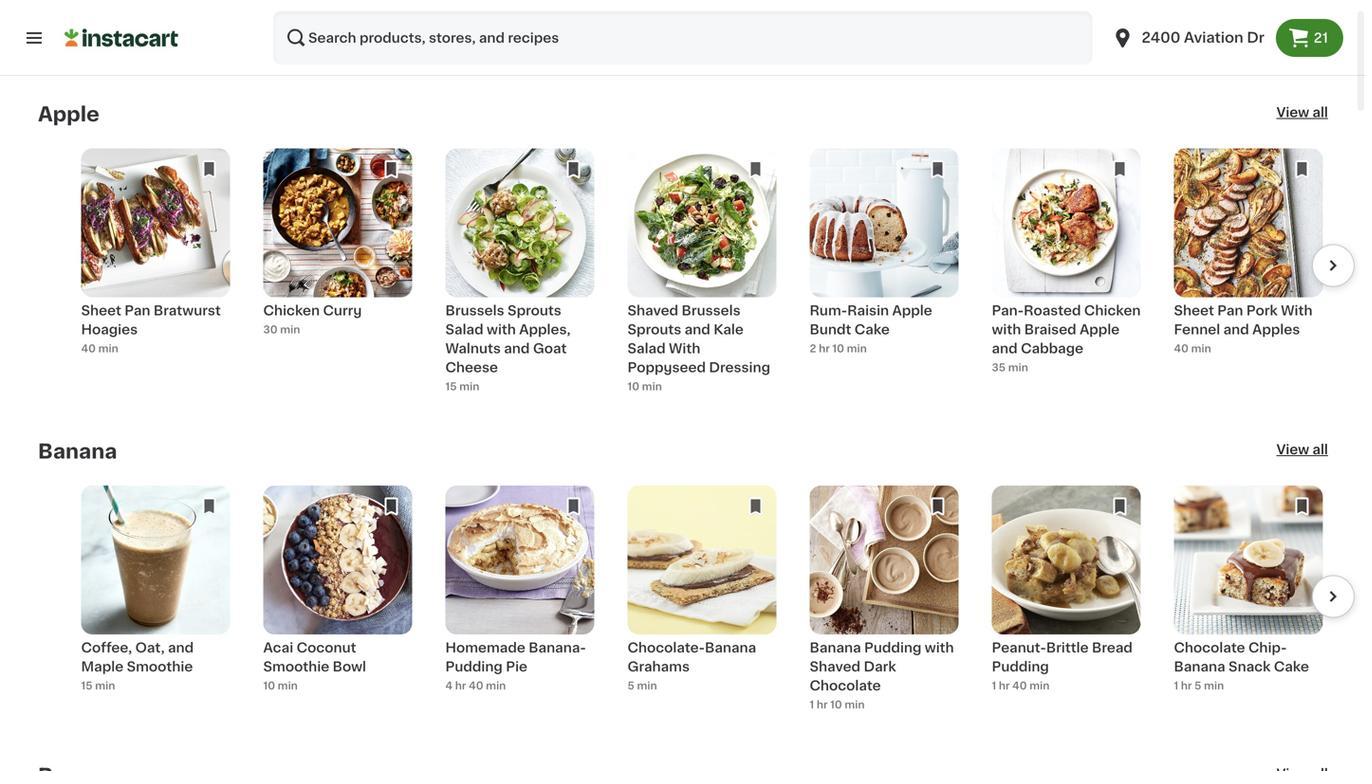 Task type: describe. For each thing, give the bounding box(es) containing it.
dr
[[1247, 31, 1265, 45]]

chocolate inside chocolate chip- banana snack cake
[[1174, 641, 1245, 655]]

and inside coffee, oat, and maple smoothie
[[168, 641, 194, 655]]

10 min for acai coconut smoothie bowl
[[263, 681, 298, 691]]

smoothie inside acai coconut smoothie bowl
[[263, 660, 329, 674]]

view all for apple
[[1277, 106, 1328, 119]]

35
[[992, 362, 1006, 373]]

10 down acai
[[263, 681, 275, 691]]

apple inside the rum-raisin apple bundt cake
[[892, 304, 932, 317]]

recipe card group containing sheet pan pork with fennel and apples
[[1174, 148, 1323, 382]]

and inside sheet pan pork with fennel and apples
[[1224, 323, 1249, 336]]

coconut
[[297, 641, 356, 655]]

min down cheese
[[459, 381, 480, 392]]

shaved inside the banana pudding with shaved dark chocolate
[[810, 660, 861, 674]]

sheet for sheet pan pork with fennel and apples
[[1174, 304, 1214, 317]]

all for banana
[[1313, 443, 1328, 456]]

walnuts
[[445, 342, 501, 355]]

recipe card group containing pan-roasted chicken with braised apple and cabbage
[[992, 148, 1141, 382]]

with inside shaved brussels sprouts and kale salad with poppyseed dressing
[[669, 342, 701, 355]]

view all for banana
[[1277, 443, 1328, 456]]

min right 35
[[1008, 362, 1028, 373]]

min down acai
[[278, 681, 298, 691]]

recipe card group containing banana pudding with shaved dark chocolate
[[810, 486, 959, 719]]

salad inside brussels sprouts salad with apples, walnuts and goat cheese
[[445, 323, 484, 336]]

bread
[[1092, 641, 1133, 655]]

10 down the banana pudding with shaved dark chocolate
[[830, 700, 842, 710]]

kale
[[714, 323, 744, 336]]

pie
[[506, 660, 528, 674]]

min down maple
[[95, 681, 115, 691]]

chocolate chip- banana snack cake
[[1174, 641, 1309, 674]]

sprouts inside brussels sprouts salad with apples, walnuts and goat cheese
[[508, 304, 562, 317]]

and inside pan-roasted chicken with braised apple and cabbage
[[992, 342, 1018, 355]]

cake for chip-
[[1274, 660, 1309, 674]]

curry
[[323, 304, 362, 317]]

recipe card group containing acai coconut smoothie bowl
[[263, 486, 412, 719]]

peanut-
[[992, 641, 1047, 655]]

rum-
[[810, 304, 847, 317]]

and inside shaved brussels sprouts and kale salad with poppyseed dressing
[[685, 323, 711, 336]]

1 for banana pudding with shaved dark chocolate
[[810, 700, 814, 710]]

min down poppyseed
[[642, 381, 662, 392]]

pan for pork
[[1218, 304, 1243, 317]]

brussels inside brussels sprouts salad with apples, walnuts and goat cheese
[[445, 304, 504, 317]]

40 down peanut-
[[1013, 681, 1027, 691]]

min down the fennel
[[1191, 344, 1211, 354]]

pan-roasted chicken with braised apple and cabbage
[[992, 304, 1141, 355]]

4 hr 40 min
[[445, 681, 506, 691]]

brussels sprouts salad with apples, walnuts and goat cheese
[[445, 304, 571, 374]]

fennel
[[1174, 323, 1220, 336]]

sheet pan bratwurst hoagies
[[81, 304, 221, 336]]

view all link for banana
[[1277, 440, 1328, 463]]

acai coconut smoothie bowl
[[263, 641, 366, 674]]

hr for chocolate chip- banana snack cake
[[1181, 681, 1192, 691]]

1 5 from the left
[[628, 681, 635, 691]]

goat
[[533, 342, 567, 355]]

2400 aviation dr button
[[1112, 11, 1265, 65]]

30
[[263, 325, 278, 335]]

bundt
[[810, 323, 852, 336]]

pudding inside peanut-brittle bread pudding
[[992, 660, 1049, 674]]

roasted
[[1024, 304, 1081, 317]]

item carousel region for apple
[[38, 148, 1355, 395]]

1 hr 40 min
[[992, 681, 1050, 691]]

banana inside chocolate chip- banana snack cake
[[1174, 660, 1226, 674]]

with inside the banana pudding with shaved dark chocolate
[[925, 641, 954, 655]]

with for brussels
[[487, 323, 516, 336]]

2 5 from the left
[[1195, 681, 1202, 691]]

chocolate-
[[628, 641, 705, 655]]

21 button
[[1276, 19, 1344, 57]]

40 min for sheet pan pork with fennel and apples
[[1174, 344, 1211, 354]]

bowl
[[333, 660, 366, 674]]

coffee,
[[81, 641, 132, 655]]

recipe card group containing rum-raisin apple bundt cake
[[810, 148, 959, 382]]

cabbage
[[1021, 342, 1084, 355]]

35 min
[[992, 362, 1028, 373]]

40 min for sheet pan bratwurst hoagies
[[81, 344, 118, 354]]

grahams
[[628, 660, 690, 674]]

raisin
[[847, 304, 889, 317]]

10 min for shaved brussels sprouts and kale salad with poppyseed dressing
[[628, 381, 662, 392]]

item carousel region for banana
[[38, 486, 1355, 719]]

oat,
[[135, 641, 165, 655]]

Search field
[[273, 11, 1093, 65]]

shaved brussels sprouts and kale salad with poppyseed dressing
[[628, 304, 770, 374]]

min down dark
[[845, 700, 865, 710]]

brittle
[[1047, 641, 1089, 655]]

2
[[810, 344, 816, 354]]

fruit
[[38, 28, 106, 55]]

shaved inside shaved brussels sprouts and kale salad with poppyseed dressing
[[628, 304, 679, 317]]

min right 30 on the left top of the page
[[280, 325, 300, 335]]

pudding inside the homemade banana- pudding pie
[[445, 660, 503, 674]]

view for apple
[[1277, 106, 1310, 119]]

4
[[445, 681, 453, 691]]

1 for peanut-brittle bread pudding
[[992, 681, 997, 691]]

banana inside the banana pudding with shaved dark chocolate
[[810, 641, 861, 655]]

homemade
[[445, 641, 525, 655]]

recipe card group containing sheet pan bratwurst hoagies
[[81, 148, 230, 382]]

1 hr 5 min
[[1174, 681, 1224, 691]]



Task type: vqa. For each thing, say whether or not it's contained in the screenshot.
Delivery by 2:27pm "link"
no



Task type: locate. For each thing, give the bounding box(es) containing it.
pan for bratwurst
[[125, 304, 150, 317]]

1 horizontal spatial with
[[1281, 304, 1313, 317]]

0 vertical spatial chocolate
[[1174, 641, 1245, 655]]

chip-
[[1249, 641, 1287, 655]]

2 all from the top
[[1313, 443, 1328, 456]]

1 horizontal spatial 5
[[1195, 681, 1202, 691]]

40 min down the fennel
[[1174, 344, 1211, 354]]

with up walnuts
[[487, 323, 516, 336]]

sprouts inside shaved brussels sprouts and kale salad with poppyseed dressing
[[628, 323, 682, 336]]

1 view all from the top
[[1277, 106, 1328, 119]]

1 vertical spatial chocolate
[[810, 679, 881, 693]]

0 horizontal spatial 40 min
[[81, 344, 118, 354]]

banana
[[38, 442, 117, 461], [705, 641, 756, 655], [810, 641, 861, 655], [1174, 660, 1226, 674]]

salad inside shaved brussels sprouts and kale salad with poppyseed dressing
[[628, 342, 666, 355]]

1 vertical spatial view
[[1277, 443, 1310, 456]]

with inside pan-roasted chicken with braised apple and cabbage
[[992, 323, 1021, 336]]

1 down the banana pudding with shaved dark chocolate
[[810, 700, 814, 710]]

hr for peanut-brittle bread pudding
[[999, 681, 1010, 691]]

cake down "raisin"
[[855, 323, 890, 336]]

2 view all from the top
[[1277, 443, 1328, 456]]

pork
[[1247, 304, 1278, 317]]

with
[[487, 323, 516, 336], [992, 323, 1021, 336], [925, 641, 954, 655]]

1 vertical spatial all
[[1313, 443, 1328, 456]]

recipe card group containing shaved brussels sprouts and kale salad with poppyseed dressing
[[628, 148, 777, 395]]

10 min down poppyseed
[[628, 381, 662, 392]]

15
[[445, 381, 457, 392], [81, 681, 93, 691]]

acai
[[263, 641, 293, 655]]

recipe card group containing coffee, oat, and maple smoothie
[[81, 486, 230, 719]]

with up apples
[[1281, 304, 1313, 317]]

chocolate inside the banana pudding with shaved dark chocolate
[[810, 679, 881, 693]]

apple inside pan-roasted chicken with braised apple and cabbage
[[1080, 323, 1120, 336]]

1 40 min from the left
[[81, 344, 118, 354]]

min down peanut-brittle bread pudding
[[1030, 681, 1050, 691]]

2 pan from the left
[[1218, 304, 1243, 317]]

0 vertical spatial salad
[[445, 323, 484, 336]]

1 chicken from the left
[[263, 304, 320, 317]]

min down pie
[[486, 681, 506, 691]]

rum-raisin apple bundt cake
[[810, 304, 932, 336]]

and left goat
[[504, 342, 530, 355]]

salad
[[445, 323, 484, 336], [628, 342, 666, 355]]

banana inside chocolate-banana grahams
[[705, 641, 756, 655]]

1 horizontal spatial smoothie
[[263, 660, 329, 674]]

sheet up the fennel
[[1174, 304, 1214, 317]]

hr right 4
[[455, 681, 466, 691]]

1 vertical spatial 15 min
[[81, 681, 115, 691]]

recipe card group
[[81, 148, 230, 382], [263, 148, 412, 382], [445, 148, 594, 395], [628, 148, 777, 395], [810, 148, 959, 382], [992, 148, 1141, 382], [1174, 148, 1323, 382], [81, 486, 230, 719], [263, 486, 412, 719], [445, 486, 594, 719], [628, 486, 777, 719], [810, 486, 959, 719], [992, 486, 1141, 719], [1174, 486, 1323, 719]]

and left 'kale'
[[685, 323, 711, 336]]

sheet for sheet pan bratwurst hoagies
[[81, 304, 121, 317]]

item carousel region containing sheet pan bratwurst hoagies
[[38, 148, 1355, 395]]

1 horizontal spatial 40 min
[[1174, 344, 1211, 354]]

min
[[280, 325, 300, 335], [98, 344, 118, 354], [847, 344, 867, 354], [1191, 344, 1211, 354], [1008, 362, 1028, 373], [459, 381, 480, 392], [642, 381, 662, 392], [95, 681, 115, 691], [278, 681, 298, 691], [486, 681, 506, 691], [637, 681, 657, 691], [1030, 681, 1050, 691], [1204, 681, 1224, 691], [845, 700, 865, 710]]

2400 aviation dr
[[1142, 31, 1265, 45]]

1 vertical spatial 15
[[81, 681, 93, 691]]

cake
[[855, 323, 890, 336], [1274, 660, 1309, 674]]

smoothie down acai
[[263, 660, 329, 674]]

cake down chip-
[[1274, 660, 1309, 674]]

item carousel region containing coffee, oat, and maple smoothie
[[38, 486, 1355, 719]]

40 down hoagies
[[81, 344, 96, 354]]

1 vertical spatial shaved
[[810, 660, 861, 674]]

0 horizontal spatial with
[[487, 323, 516, 336]]

1 horizontal spatial apple
[[892, 304, 932, 317]]

0 horizontal spatial shaved
[[628, 304, 679, 317]]

shaved up poppyseed
[[628, 304, 679, 317]]

40
[[81, 344, 96, 354], [1174, 344, 1189, 354], [469, 681, 483, 691], [1013, 681, 1027, 691]]

item carousel region
[[38, 148, 1355, 395], [38, 486, 1355, 719]]

view
[[1277, 106, 1310, 119], [1277, 443, 1310, 456]]

5 down 'grahams'
[[628, 681, 635, 691]]

hr down the banana pudding with shaved dark chocolate
[[817, 700, 828, 710]]

2 horizontal spatial apple
[[1080, 323, 1120, 336]]

2400 aviation dr button
[[1100, 11, 1276, 65]]

1 vertical spatial item carousel region
[[38, 486, 1355, 719]]

1 horizontal spatial 15 min
[[445, 381, 480, 392]]

1 horizontal spatial 15
[[445, 381, 457, 392]]

0 vertical spatial with
[[1281, 304, 1313, 317]]

and right oat,
[[168, 641, 194, 655]]

0 horizontal spatial 15 min
[[81, 681, 115, 691]]

1 horizontal spatial sheet
[[1174, 304, 1214, 317]]

cheese
[[445, 361, 498, 374]]

pudding up dark
[[864, 641, 922, 655]]

sheet up hoagies
[[81, 304, 121, 317]]

1 vertical spatial cake
[[1274, 660, 1309, 674]]

sprouts up poppyseed
[[628, 323, 682, 336]]

1 horizontal spatial with
[[925, 641, 954, 655]]

view all link for apple
[[1277, 103, 1328, 126]]

None search field
[[273, 11, 1093, 65]]

0 vertical spatial all
[[1313, 106, 1328, 119]]

shaved up 1 hr 10 min
[[810, 660, 861, 674]]

cake for raisin
[[855, 323, 890, 336]]

5 down chocolate chip- banana snack cake
[[1195, 681, 1202, 691]]

0 horizontal spatial apple
[[38, 104, 99, 124]]

1 brussels from the left
[[445, 304, 504, 317]]

40 down the fennel
[[1174, 344, 1189, 354]]

smoothie inside coffee, oat, and maple smoothie
[[127, 660, 193, 674]]

2 chicken from the left
[[1084, 304, 1141, 317]]

recipe card group containing chocolate chip- banana snack cake
[[1174, 486, 1323, 719]]

1 smoothie from the left
[[127, 660, 193, 674]]

1 down peanut-
[[992, 681, 997, 691]]

hr down peanut-
[[999, 681, 1010, 691]]

0 horizontal spatial pudding
[[445, 660, 503, 674]]

40 min
[[81, 344, 118, 354], [1174, 344, 1211, 354]]

view all link
[[1277, 103, 1328, 126], [1277, 440, 1328, 463]]

1 horizontal spatial brussels
[[682, 304, 741, 317]]

1 view all link from the top
[[1277, 103, 1328, 126]]

2 horizontal spatial with
[[992, 323, 1021, 336]]

with inside brussels sprouts salad with apples, walnuts and goat cheese
[[487, 323, 516, 336]]

2 hr 10 min
[[810, 344, 867, 354]]

15 min
[[445, 381, 480, 392], [81, 681, 115, 691]]

1 horizontal spatial chicken
[[1084, 304, 1141, 317]]

0 horizontal spatial brussels
[[445, 304, 504, 317]]

apple down fruit
[[38, 104, 99, 124]]

apple
[[38, 104, 99, 124], [892, 304, 932, 317], [1080, 323, 1120, 336]]

sprouts
[[508, 304, 562, 317], [628, 323, 682, 336]]

apples,
[[519, 323, 571, 336]]

1 horizontal spatial pudding
[[864, 641, 922, 655]]

brussels inside shaved brussels sprouts and kale salad with poppyseed dressing
[[682, 304, 741, 317]]

0 horizontal spatial 1
[[810, 700, 814, 710]]

21
[[1314, 31, 1328, 45]]

all for apple
[[1313, 106, 1328, 119]]

0 horizontal spatial 5
[[628, 681, 635, 691]]

1 pan from the left
[[125, 304, 150, 317]]

0 horizontal spatial 10 min
[[263, 681, 298, 691]]

brussels up 'kale'
[[682, 304, 741, 317]]

pudding
[[864, 641, 922, 655], [445, 660, 503, 674], [992, 660, 1049, 674]]

and down pork
[[1224, 323, 1249, 336]]

chocolate up 1 hr 5 min
[[1174, 641, 1245, 655]]

dark
[[864, 660, 896, 674]]

braised
[[1025, 323, 1077, 336]]

0 horizontal spatial pan
[[125, 304, 150, 317]]

0 vertical spatial shaved
[[628, 304, 679, 317]]

1 hr 10 min
[[810, 700, 865, 710]]

0 horizontal spatial 15
[[81, 681, 93, 691]]

0 vertical spatial 15 min
[[445, 381, 480, 392]]

maple
[[81, 660, 124, 674]]

smoothie down oat,
[[127, 660, 193, 674]]

10 down poppyseed
[[628, 381, 640, 392]]

apple right "raisin"
[[892, 304, 932, 317]]

1 vertical spatial sprouts
[[628, 323, 682, 336]]

brussels up walnuts
[[445, 304, 504, 317]]

bratwurst
[[154, 304, 221, 317]]

pan
[[125, 304, 150, 317], [1218, 304, 1243, 317]]

1 view from the top
[[1277, 106, 1310, 119]]

1 sheet from the left
[[81, 304, 121, 317]]

0 horizontal spatial sprouts
[[508, 304, 562, 317]]

10 min down acai
[[263, 681, 298, 691]]

2 40 min from the left
[[1174, 344, 1211, 354]]

hoagies
[[81, 323, 138, 336]]

1 horizontal spatial chocolate
[[1174, 641, 1245, 655]]

chicken up the "30 min"
[[263, 304, 320, 317]]

recipe card group containing brussels sprouts salad with apples, walnuts and goat cheese
[[445, 148, 594, 395]]

0 horizontal spatial sheet
[[81, 304, 121, 317]]

recipe card group containing homemade banana- pudding pie
[[445, 486, 594, 719]]

aviation
[[1184, 31, 1244, 45]]

15 down maple
[[81, 681, 93, 691]]

with
[[1281, 304, 1313, 317], [669, 342, 701, 355]]

apples
[[1253, 323, 1300, 336]]

dressing
[[709, 361, 770, 374]]

pan inside sheet pan pork with fennel and apples
[[1218, 304, 1243, 317]]

with up poppyseed
[[669, 342, 701, 355]]

min down 'grahams'
[[637, 681, 657, 691]]

smoothie
[[127, 660, 193, 674], [263, 660, 329, 674]]

cake inside the rum-raisin apple bundt cake
[[855, 323, 890, 336]]

0 vertical spatial view all link
[[1277, 103, 1328, 126]]

hr for rum-raisin apple bundt cake
[[819, 344, 830, 354]]

15 for brussels sprouts salad with apples, walnuts and goat cheese
[[445, 381, 457, 392]]

recipe card group containing chicken curry
[[263, 148, 412, 382]]

2 smoothie from the left
[[263, 660, 329, 674]]

banana pudding with shaved dark chocolate
[[810, 641, 954, 693]]

10 down bundt
[[833, 344, 844, 354]]

1 horizontal spatial cake
[[1274, 660, 1309, 674]]

5
[[628, 681, 635, 691], [1195, 681, 1202, 691]]

snack
[[1229, 660, 1271, 674]]

pan inside sheet pan bratwurst hoagies
[[125, 304, 150, 317]]

sheet pan pork with fennel and apples
[[1174, 304, 1313, 336]]

salad up poppyseed
[[628, 342, 666, 355]]

pudding down peanut-
[[992, 660, 1049, 674]]

hr right 2
[[819, 344, 830, 354]]

pan left pork
[[1218, 304, 1243, 317]]

and inside brussels sprouts salad with apples, walnuts and goat cheese
[[504, 342, 530, 355]]

1 vertical spatial salad
[[628, 342, 666, 355]]

1 vertical spatial 10 min
[[263, 681, 298, 691]]

15 min down cheese
[[445, 381, 480, 392]]

sheet
[[81, 304, 121, 317], [1174, 304, 1214, 317]]

1 vertical spatial apple
[[892, 304, 932, 317]]

and up 35 min
[[992, 342, 1018, 355]]

apple right braised
[[1080, 323, 1120, 336]]

chicken right roasted at the right top of the page
[[1084, 304, 1141, 317]]

recipe card group containing chocolate-banana grahams
[[628, 486, 777, 719]]

min down hoagies
[[98, 344, 118, 354]]

2 item carousel region from the top
[[38, 486, 1355, 719]]

poppyseed
[[628, 361, 706, 374]]

shaved
[[628, 304, 679, 317], [810, 660, 861, 674]]

1 for chocolate chip- banana snack cake
[[1174, 681, 1179, 691]]

cake inside chocolate chip- banana snack cake
[[1274, 660, 1309, 674]]

view all
[[1277, 106, 1328, 119], [1277, 443, 1328, 456]]

0 vertical spatial view all
[[1277, 106, 1328, 119]]

hr for banana pudding with shaved dark chocolate
[[817, 700, 828, 710]]

15 min for coffee, oat, and maple smoothie
[[81, 681, 115, 691]]

0 horizontal spatial with
[[669, 342, 701, 355]]

10
[[833, 344, 844, 354], [628, 381, 640, 392], [263, 681, 275, 691], [830, 700, 842, 710]]

recipe card group containing peanut-brittle bread pudding
[[992, 486, 1141, 719]]

chocolate-banana grahams
[[628, 641, 756, 674]]

1 vertical spatial view all link
[[1277, 440, 1328, 463]]

2 vertical spatial apple
[[1080, 323, 1120, 336]]

instacart logo image
[[65, 27, 178, 49]]

0 horizontal spatial chocolate
[[810, 679, 881, 693]]

0 vertical spatial cake
[[855, 323, 890, 336]]

pudding inside the banana pudding with shaved dark chocolate
[[864, 641, 922, 655]]

min down chocolate chip- banana snack cake
[[1204, 681, 1224, 691]]

1 horizontal spatial shaved
[[810, 660, 861, 674]]

2 view all link from the top
[[1277, 440, 1328, 463]]

with down pan-
[[992, 323, 1021, 336]]

1 horizontal spatial sprouts
[[628, 323, 682, 336]]

1 horizontal spatial 10 min
[[628, 381, 662, 392]]

chocolate up 1 hr 10 min
[[810, 679, 881, 693]]

1 vertical spatial with
[[669, 342, 701, 355]]

0 vertical spatial 15
[[445, 381, 457, 392]]

banana-
[[529, 641, 586, 655]]

1 all from the top
[[1313, 106, 1328, 119]]

2 brussels from the left
[[682, 304, 741, 317]]

sheet inside sheet pan pork with fennel and apples
[[1174, 304, 1214, 317]]

pan up hoagies
[[125, 304, 150, 317]]

with for pan-
[[992, 323, 1021, 336]]

with left peanut-
[[925, 641, 954, 655]]

0 horizontal spatial cake
[[855, 323, 890, 336]]

0 horizontal spatial salad
[[445, 323, 484, 336]]

sprouts up apples,
[[508, 304, 562, 317]]

sheet inside sheet pan bratwurst hoagies
[[81, 304, 121, 317]]

coffee, oat, and maple smoothie
[[81, 641, 194, 674]]

1 vertical spatial view all
[[1277, 443, 1328, 456]]

hr for homemade banana- pudding pie
[[455, 681, 466, 691]]

15 min for brussels sprouts salad with apples, walnuts and goat cheese
[[445, 381, 480, 392]]

view for banana
[[1277, 443, 1310, 456]]

40 min down hoagies
[[81, 344, 118, 354]]

homemade banana- pudding pie
[[445, 641, 586, 674]]

0 vertical spatial 10 min
[[628, 381, 662, 392]]

2400
[[1142, 31, 1181, 45]]

min down the rum-raisin apple bundt cake
[[847, 344, 867, 354]]

hr
[[819, 344, 830, 354], [455, 681, 466, 691], [999, 681, 1010, 691], [1181, 681, 1192, 691], [817, 700, 828, 710]]

1 item carousel region from the top
[[38, 148, 1355, 395]]

5 min
[[628, 681, 657, 691]]

30 min
[[263, 325, 300, 335]]

0 horizontal spatial chicken
[[263, 304, 320, 317]]

0 vertical spatial apple
[[38, 104, 99, 124]]

15 min down maple
[[81, 681, 115, 691]]

0 horizontal spatial smoothie
[[127, 660, 193, 674]]

2 horizontal spatial pudding
[[992, 660, 1049, 674]]

brussels
[[445, 304, 504, 317], [682, 304, 741, 317]]

pan-
[[992, 304, 1024, 317]]

2 sheet from the left
[[1174, 304, 1214, 317]]

0 vertical spatial item carousel region
[[38, 148, 1355, 395]]

1 horizontal spatial salad
[[628, 342, 666, 355]]

salad up walnuts
[[445, 323, 484, 336]]

and
[[685, 323, 711, 336], [1224, 323, 1249, 336], [504, 342, 530, 355], [992, 342, 1018, 355], [168, 641, 194, 655]]

all
[[1313, 106, 1328, 119], [1313, 443, 1328, 456]]

15 for coffee, oat, and maple smoothie
[[81, 681, 93, 691]]

with inside sheet pan pork with fennel and apples
[[1281, 304, 1313, 317]]

chocolate
[[1174, 641, 1245, 655], [810, 679, 881, 693]]

chicken curry
[[263, 304, 362, 317]]

hr down chocolate chip- banana snack cake
[[1181, 681, 1192, 691]]

15 down cheese
[[445, 381, 457, 392]]

1
[[992, 681, 997, 691], [1174, 681, 1179, 691], [810, 700, 814, 710]]

pudding up 4 hr 40 min
[[445, 660, 503, 674]]

1 down chocolate chip- banana snack cake
[[1174, 681, 1179, 691]]

2 horizontal spatial 1
[[1174, 681, 1179, 691]]

10 min
[[628, 381, 662, 392], [263, 681, 298, 691]]

1 horizontal spatial pan
[[1218, 304, 1243, 317]]

0 vertical spatial view
[[1277, 106, 1310, 119]]

chicken inside pan-roasted chicken with braised apple and cabbage
[[1084, 304, 1141, 317]]

40 right 4
[[469, 681, 483, 691]]

0 vertical spatial sprouts
[[508, 304, 562, 317]]

1 horizontal spatial 1
[[992, 681, 997, 691]]

peanut-brittle bread pudding
[[992, 641, 1133, 674]]

2 view from the top
[[1277, 443, 1310, 456]]



